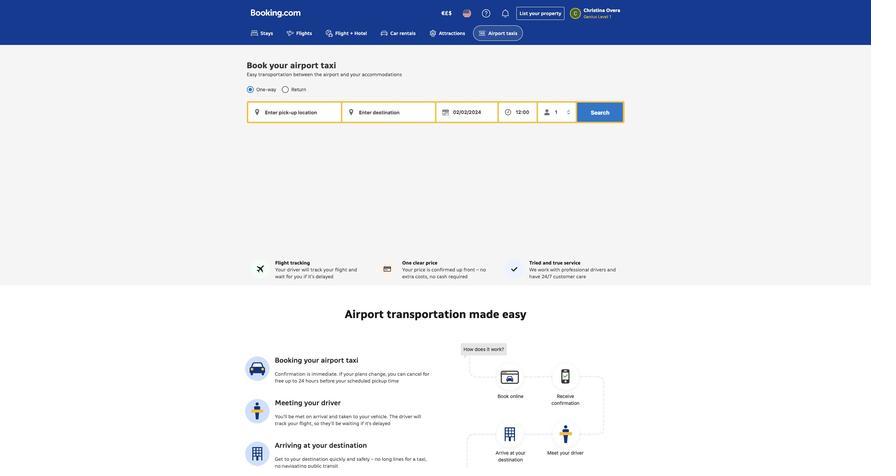 Task type: locate. For each thing, give the bounding box(es) containing it.
between
[[293, 72, 313, 78]]

1 vertical spatial is
[[307, 371, 310, 378]]

0 vertical spatial track
[[311, 267, 322, 273]]

1 horizontal spatial is
[[427, 267, 430, 273]]

airport up between
[[290, 60, 319, 71]]

1 vertical spatial book
[[498, 394, 509, 400]]

arriving at your destination
[[275, 441, 367, 450]]

2 horizontal spatial for
[[423, 371, 430, 378]]

no right front
[[480, 267, 486, 273]]

0 horizontal spatial for
[[286, 274, 293, 280]]

flight for flight tracking your driver will track your flight and wait for you if it's delayed
[[275, 260, 289, 266]]

to up waiting
[[353, 414, 358, 420]]

0 vertical spatial you
[[294, 274, 302, 280]]

for left "a"
[[405, 457, 412, 463]]

0 horizontal spatial if
[[304, 274, 307, 280]]

1 horizontal spatial destination
[[329, 441, 367, 450]]

to left '24'
[[292, 378, 297, 384]]

way
[[268, 87, 276, 93]]

confirmation
[[275, 371, 306, 378]]

and right 'flight' on the left bottom of page
[[349, 267, 357, 273]]

public
[[308, 463, 322, 469]]

and right the
[[340, 72, 349, 78]]

track down you'll
[[275, 421, 287, 427]]

1 vertical spatial airport
[[345, 307, 384, 322]]

1 vertical spatial flight
[[275, 260, 289, 266]]

up inside one clear price your price is confirmed up front – no extra costs, no cash required
[[457, 267, 463, 273]]

0 vertical spatial taxi
[[321, 60, 336, 71]]

1 horizontal spatial –
[[477, 267, 479, 273]]

your left vehicle.
[[359, 414, 370, 420]]

1 vertical spatial you
[[388, 371, 396, 378]]

your right arrive
[[516, 450, 526, 456]]

and inside you'll be met on arrival and taken to your vehicle. the driver will track your flight, so they'll be waiting if it's delayed
[[329, 414, 338, 420]]

accommodations
[[362, 72, 402, 78]]

1 horizontal spatial track
[[311, 267, 322, 273]]

0 vertical spatial –
[[477, 267, 479, 273]]

driver right the
[[399, 414, 413, 420]]

get
[[275, 457, 283, 463]]

€£$
[[441, 10, 452, 17]]

a
[[413, 457, 416, 463]]

is up "hours"
[[307, 371, 310, 378]]

and up they'll
[[329, 414, 338, 420]]

for for cancel
[[423, 371, 430, 378]]

0 vertical spatial price
[[426, 260, 438, 266]]

one
[[402, 260, 412, 266]]

booking airport taxi image for meeting your driver
[[245, 399, 269, 424]]

confirmation
[[552, 401, 580, 406]]

for inside flight tracking your driver will track your flight and wait for you if it's delayed
[[286, 274, 293, 280]]

book your airport taxi easy transportation between the airport and your accommodations
[[247, 60, 402, 78]]

up down confirmation
[[285, 378, 291, 384]]

1 horizontal spatial flight
[[335, 30, 349, 37]]

to inside you'll be met on arrival and taken to your vehicle. the driver will track your flight, so they'll be waiting if it's delayed
[[353, 414, 358, 420]]

transit
[[323, 463, 338, 469]]

0 horizontal spatial will
[[302, 267, 309, 273]]

front
[[464, 267, 475, 273]]

taxi,
[[417, 457, 427, 463]]

flight + hotel link
[[320, 25, 373, 41]]

0 horizontal spatial delayed
[[316, 274, 334, 280]]

tried and true service we work with professional drivers and have 24/7 customer care
[[529, 260, 616, 280]]

driver down tracking
[[287, 267, 301, 273]]

12:00 button
[[499, 103, 537, 122]]

online
[[510, 394, 524, 400]]

1 vertical spatial will
[[414, 414, 421, 420]]

0 vertical spatial book
[[247, 60, 267, 71]]

booking.com online hotel reservations image
[[251, 9, 300, 18]]

destination inside arrive at your destination
[[498, 457, 523, 463]]

0 vertical spatial airport
[[290, 60, 319, 71]]

track left 'flight' on the left bottom of page
[[311, 267, 322, 273]]

2 horizontal spatial to
[[353, 414, 358, 420]]

0 horizontal spatial is
[[307, 371, 310, 378]]

price down clear
[[414, 267, 426, 273]]

flight inside flight tracking your driver will track your flight and wait for you if it's delayed
[[275, 260, 289, 266]]

be
[[288, 414, 294, 420], [336, 421, 341, 427]]

1 horizontal spatial delayed
[[373, 421, 391, 427]]

stays
[[261, 30, 273, 37]]

0 vertical spatial delayed
[[316, 274, 334, 280]]

will right the
[[414, 414, 421, 420]]

0 vertical spatial be
[[288, 414, 294, 420]]

car rentals link
[[375, 25, 421, 41]]

– right front
[[477, 267, 479, 273]]

2 your from the left
[[402, 267, 413, 273]]

you'll be met on arrival and taken to your vehicle. the driver will track your flight, so they'll be waiting if it's delayed
[[275, 414, 421, 427]]

1 vertical spatial to
[[353, 414, 358, 420]]

track inside you'll be met on arrival and taken to your vehicle. the driver will track your flight, so they'll be waiting if it's delayed
[[275, 421, 287, 427]]

0 vertical spatial transportation
[[258, 72, 292, 78]]

airport up immediate.
[[321, 356, 344, 365]]

will
[[302, 267, 309, 273], [414, 414, 421, 420]]

0 horizontal spatial flight
[[275, 260, 289, 266]]

for inside get to your destination quickly and safely – no long lines for a taxi, no navigating public transit
[[405, 457, 412, 463]]

0 vertical spatial if
[[304, 274, 307, 280]]

it's down vehicle.
[[365, 421, 372, 427]]

to
[[292, 378, 297, 384], [353, 414, 358, 420], [284, 457, 289, 463]]

1 vertical spatial taxi
[[346, 356, 359, 365]]

up up the required
[[457, 267, 463, 273]]

to right get
[[284, 457, 289, 463]]

list your property link
[[517, 7, 565, 20]]

confirmed
[[432, 267, 455, 273]]

1 horizontal spatial to
[[292, 378, 297, 384]]

2 horizontal spatial destination
[[498, 457, 523, 463]]

your left accommodations
[[350, 72, 361, 78]]

flights link
[[281, 25, 318, 41]]

book up the easy at top left
[[247, 60, 267, 71]]

book left online
[[498, 394, 509, 400]]

1 horizontal spatial your
[[402, 267, 413, 273]]

1 horizontal spatial up
[[457, 267, 463, 273]]

0 horizontal spatial it's
[[308, 274, 315, 280]]

will inside you'll be met on arrival and taken to your vehicle. the driver will track your flight, so they'll be waiting if it's delayed
[[414, 414, 421, 420]]

your down one
[[402, 267, 413, 273]]

easy
[[247, 72, 257, 78]]

wait
[[275, 274, 285, 280]]

destination inside get to your destination quickly and safely – no long lines for a taxi, no navigating public transit
[[302, 457, 328, 463]]

0 horizontal spatial to
[[284, 457, 289, 463]]

1 horizontal spatial it's
[[365, 421, 372, 427]]

have
[[529, 274, 540, 280]]

flight
[[335, 30, 349, 37], [275, 260, 289, 266]]

0 horizontal spatial be
[[288, 414, 294, 420]]

your up wait
[[275, 267, 286, 273]]

and left safely
[[347, 457, 355, 463]]

flights
[[296, 30, 312, 37]]

1 horizontal spatial airport
[[489, 30, 505, 37]]

1 vertical spatial –
[[371, 457, 374, 463]]

they'll
[[321, 421, 334, 427]]

destination down arrive
[[498, 457, 523, 463]]

Enter pick-up location text field
[[248, 103, 341, 122]]

02/02/2024 button
[[436, 103, 498, 122]]

taxi up the
[[321, 60, 336, 71]]

flight up wait
[[275, 260, 289, 266]]

2 vertical spatial airport
[[321, 356, 344, 365]]

one clear price your price is confirmed up front – no extra costs, no cash required
[[402, 260, 486, 280]]

book for online
[[498, 394, 509, 400]]

airport right the
[[323, 72, 339, 78]]

price right clear
[[426, 260, 438, 266]]

you inside the confirmation is immediate. if your plans change, you can cancel for free up to 24 hours before your scheduled pickup time
[[388, 371, 396, 378]]

be down taken
[[336, 421, 341, 427]]

0 horizontal spatial transportation
[[258, 72, 292, 78]]

€£$ button
[[437, 5, 456, 22]]

0 horizontal spatial –
[[371, 457, 374, 463]]

1 horizontal spatial for
[[405, 457, 412, 463]]

destination
[[329, 441, 367, 450], [302, 457, 328, 463], [498, 457, 523, 463]]

drivers
[[591, 267, 606, 273]]

0 horizontal spatial up
[[285, 378, 291, 384]]

1 horizontal spatial if
[[361, 421, 364, 427]]

0 horizontal spatial your
[[275, 267, 286, 273]]

it's
[[308, 274, 315, 280], [365, 421, 372, 427]]

airport
[[290, 60, 319, 71], [323, 72, 339, 78], [321, 356, 344, 365]]

for right wait
[[286, 274, 293, 280]]

at
[[304, 441, 311, 450], [510, 450, 515, 456]]

at for arriving
[[304, 441, 311, 450]]

will down tracking
[[302, 267, 309, 273]]

at inside arrive at your destination
[[510, 450, 515, 456]]

0 vertical spatial is
[[427, 267, 430, 273]]

be left met
[[288, 414, 294, 420]]

you down tracking
[[294, 274, 302, 280]]

your down met
[[288, 421, 298, 427]]

navigating
[[282, 463, 307, 469]]

1 horizontal spatial transportation
[[387, 307, 466, 322]]

waiting
[[343, 421, 359, 427]]

you inside flight tracking your driver will track your flight and wait for you if it's delayed
[[294, 274, 302, 280]]

your up immediate.
[[304, 356, 319, 365]]

if inside you'll be met on arrival and taken to your vehicle. the driver will track your flight, so they'll be waiting if it's delayed
[[361, 421, 364, 427]]

0 horizontal spatial at
[[304, 441, 311, 450]]

your left 'flight' on the left bottom of page
[[324, 267, 334, 273]]

0 vertical spatial for
[[286, 274, 293, 280]]

airport for airport transportation made easy
[[345, 307, 384, 322]]

0 horizontal spatial track
[[275, 421, 287, 427]]

free
[[275, 378, 284, 384]]

is up costs,
[[427, 267, 430, 273]]

book
[[247, 60, 267, 71], [498, 394, 509, 400]]

1 vertical spatial be
[[336, 421, 341, 427]]

1 vertical spatial up
[[285, 378, 291, 384]]

0 vertical spatial flight
[[335, 30, 349, 37]]

cash
[[437, 274, 447, 280]]

work?
[[491, 347, 504, 352]]

1 vertical spatial price
[[414, 267, 426, 273]]

1 your from the left
[[275, 267, 286, 273]]

to inside get to your destination quickly and safely – no long lines for a taxi, no navigating public transit
[[284, 457, 289, 463]]

if right waiting
[[361, 421, 364, 427]]

arrival
[[313, 414, 328, 420]]

booking airport taxi image
[[461, 344, 605, 469], [245, 357, 269, 381], [245, 399, 269, 424], [245, 442, 269, 466]]

meeting your driver
[[275, 399, 341, 408]]

0 vertical spatial airport
[[489, 30, 505, 37]]

0 horizontal spatial taxi
[[321, 60, 336, 71]]

costs,
[[415, 274, 429, 280]]

you up "time"
[[388, 371, 396, 378]]

0 vertical spatial to
[[292, 378, 297, 384]]

the
[[389, 414, 398, 420]]

– right safely
[[371, 457, 374, 463]]

met
[[295, 414, 305, 420]]

book inside book your airport taxi easy transportation between the airport and your accommodations
[[247, 60, 267, 71]]

your right if at the bottom left of page
[[344, 371, 354, 378]]

and inside flight tracking your driver will track your flight and wait for you if it's delayed
[[349, 267, 357, 273]]

if
[[304, 274, 307, 280], [361, 421, 364, 427]]

destination up get to your destination quickly and safely – no long lines for a taxi, no navigating public transit
[[329, 441, 367, 450]]

tried
[[529, 260, 542, 266]]

1 vertical spatial for
[[423, 371, 430, 378]]

book online
[[498, 394, 524, 400]]

your up navigating
[[291, 457, 301, 463]]

0 vertical spatial it's
[[308, 274, 315, 280]]

we
[[529, 267, 537, 273]]

1 vertical spatial if
[[361, 421, 364, 427]]

1 vertical spatial it's
[[365, 421, 372, 427]]

1 vertical spatial delayed
[[373, 421, 391, 427]]

delayed inside you'll be met on arrival and taken to your vehicle. the driver will track your flight, so they'll be waiting if it's delayed
[[373, 421, 391, 427]]

0 horizontal spatial destination
[[302, 457, 328, 463]]

for inside the confirmation is immediate. if your plans change, you can cancel for free up to 24 hours before your scheduled pickup time
[[423, 371, 430, 378]]

and up work
[[543, 260, 552, 266]]

your down if at the bottom left of page
[[336, 378, 346, 384]]

1 horizontal spatial you
[[388, 371, 396, 378]]

0 horizontal spatial airport
[[345, 307, 384, 322]]

taxi inside book your airport taxi easy transportation between the airport and your accommodations
[[321, 60, 336, 71]]

tracking
[[290, 260, 310, 266]]

at right arrive
[[510, 450, 515, 456]]

for
[[286, 274, 293, 280], [423, 371, 430, 378], [405, 457, 412, 463]]

1 horizontal spatial price
[[426, 260, 438, 266]]

02/02/2024
[[453, 109, 481, 115]]

2 vertical spatial for
[[405, 457, 412, 463]]

1 horizontal spatial book
[[498, 394, 509, 400]]

for right cancel
[[423, 371, 430, 378]]

it's inside you'll be met on arrival and taken to your vehicle. the driver will track your flight, so they'll be waiting if it's delayed
[[365, 421, 372, 427]]

one-
[[256, 87, 268, 93]]

0 horizontal spatial you
[[294, 274, 302, 280]]

taxi up plans
[[346, 356, 359, 365]]

flight left +
[[335, 30, 349, 37]]

track
[[311, 267, 322, 273], [275, 421, 287, 427]]

1 vertical spatial track
[[275, 421, 287, 427]]

0 vertical spatial will
[[302, 267, 309, 273]]

rentals
[[400, 30, 416, 37]]

destination up public
[[302, 457, 328, 463]]

quickly
[[330, 457, 345, 463]]

is inside one clear price your price is confirmed up front – no extra costs, no cash required
[[427, 267, 430, 273]]

0 vertical spatial up
[[457, 267, 463, 273]]

it's down tracking
[[308, 274, 315, 280]]

if
[[339, 371, 342, 378]]

1 horizontal spatial taxi
[[346, 356, 359, 365]]

up
[[457, 267, 463, 273], [285, 378, 291, 384]]

+
[[350, 30, 353, 37]]

0 horizontal spatial book
[[247, 60, 267, 71]]

booking airport taxi image for booking your airport taxi
[[245, 357, 269, 381]]

1 horizontal spatial will
[[414, 414, 421, 420]]

at right "arriving"
[[304, 441, 311, 450]]

transportation
[[258, 72, 292, 78], [387, 307, 466, 322]]

2 vertical spatial to
[[284, 457, 289, 463]]

driver inside flight tracking your driver will track your flight and wait for you if it's delayed
[[287, 267, 301, 273]]

if inside flight tracking your driver will track your flight and wait for you if it's delayed
[[304, 274, 307, 280]]

hotel
[[355, 30, 367, 37]]

if down tracking
[[304, 274, 307, 280]]

1 horizontal spatial at
[[510, 450, 515, 456]]

does
[[475, 347, 486, 352]]



Task type: describe. For each thing, give the bounding box(es) containing it.
and inside get to your destination quickly and safely – no long lines for a taxi, no navigating public transit
[[347, 457, 355, 463]]

flight tracking your driver will track your flight and wait for you if it's delayed
[[275, 260, 357, 280]]

one-way
[[256, 87, 276, 93]]

your up way
[[270, 60, 288, 71]]

return
[[291, 87, 306, 93]]

plans
[[355, 371, 367, 378]]

pickup
[[372, 378, 387, 384]]

meet your driver
[[548, 450, 584, 456]]

booking airport taxi image for arriving at your destination
[[245, 442, 269, 466]]

no left long
[[375, 457, 381, 463]]

driver up the arrival at left bottom
[[321, 399, 341, 408]]

your up on
[[304, 399, 319, 408]]

attractions link
[[424, 25, 471, 41]]

your right "list"
[[529, 10, 540, 16]]

– inside get to your destination quickly and safely – no long lines for a taxi, no navigating public transit
[[371, 457, 374, 463]]

and inside book your airport taxi easy transportation between the airport and your accommodations
[[340, 72, 349, 78]]

can
[[398, 371, 406, 378]]

scheduled
[[348, 378, 371, 384]]

car rentals
[[391, 30, 416, 37]]

how does it work?
[[464, 347, 504, 352]]

vehicle.
[[371, 414, 388, 420]]

hours
[[306, 378, 319, 384]]

with
[[550, 267, 560, 273]]

book for your
[[247, 60, 267, 71]]

attractions
[[439, 30, 465, 37]]

your up public
[[312, 441, 327, 450]]

to inside the confirmation is immediate. if your plans change, you can cancel for free up to 24 hours before your scheduled pickup time
[[292, 378, 297, 384]]

search
[[591, 110, 610, 116]]

airport for airport taxis
[[489, 30, 505, 37]]

no down get
[[275, 463, 281, 469]]

the
[[314, 72, 322, 78]]

destination for arrive at your destination
[[498, 457, 523, 463]]

taken
[[339, 414, 352, 420]]

and right drivers
[[607, 267, 616, 273]]

service
[[564, 260, 581, 266]]

airport taxis
[[489, 30, 518, 37]]

car
[[391, 30, 398, 37]]

care
[[577, 274, 586, 280]]

1
[[610, 14, 611, 19]]

0 horizontal spatial price
[[414, 267, 426, 273]]

Enter destination text field
[[342, 103, 435, 122]]

track inside flight tracking your driver will track your flight and wait for you if it's delayed
[[311, 267, 322, 273]]

search button
[[578, 103, 623, 122]]

stays link
[[245, 25, 279, 41]]

list
[[520, 10, 528, 16]]

how
[[464, 347, 474, 352]]

will inside flight tracking your driver will track your flight and wait for you if it's delayed
[[302, 267, 309, 273]]

flight
[[335, 267, 347, 273]]

– inside one clear price your price is confirmed up front – no extra costs, no cash required
[[477, 267, 479, 273]]

arrive
[[496, 450, 509, 456]]

your inside one clear price your price is confirmed up front – no extra costs, no cash required
[[402, 267, 413, 273]]

your inside arrive at your destination
[[516, 450, 526, 456]]

taxi for booking
[[346, 356, 359, 365]]

so
[[314, 421, 319, 427]]

delayed inside flight tracking your driver will track your flight and wait for you if it's delayed
[[316, 274, 334, 280]]

time
[[388, 378, 399, 384]]

long
[[382, 457, 392, 463]]

meeting
[[275, 399, 303, 408]]

required
[[449, 274, 468, 280]]

1 vertical spatial airport
[[323, 72, 339, 78]]

receive confirmation
[[552, 394, 580, 406]]

you'll
[[275, 414, 287, 420]]

driver inside you'll be met on arrival and taken to your vehicle. the driver will track your flight, so they'll be waiting if it's delayed
[[399, 414, 413, 420]]

flight + hotel
[[335, 30, 367, 37]]

list your property
[[520, 10, 562, 16]]

booking
[[275, 356, 302, 365]]

destination for get to your destination quickly and safely – no long lines for a taxi, no navigating public transit
[[302, 457, 328, 463]]

taxis
[[507, 30, 518, 37]]

flight,
[[300, 421, 313, 427]]

1 horizontal spatial be
[[336, 421, 341, 427]]

airport for book
[[290, 60, 319, 71]]

meet
[[548, 450, 559, 456]]

no left cash at bottom
[[430, 274, 436, 280]]

your inside flight tracking your driver will track your flight and wait for you if it's delayed
[[275, 267, 286, 273]]

on
[[306, 414, 312, 420]]

your right meet
[[560, 450, 570, 456]]

flight for flight + hotel
[[335, 30, 349, 37]]

destination for arriving at your destination
[[329, 441, 367, 450]]

1 vertical spatial transportation
[[387, 307, 466, 322]]

booking your airport taxi
[[275, 356, 359, 365]]

airport taxis link
[[473, 25, 523, 41]]

transportation inside book your airport taxi easy transportation between the airport and your accommodations
[[258, 72, 292, 78]]

taxi for book
[[321, 60, 336, 71]]

change,
[[369, 371, 387, 378]]

24
[[299, 378, 304, 384]]

your inside flight tracking your driver will track your flight and wait for you if it's delayed
[[324, 267, 334, 273]]

customer
[[553, 274, 575, 280]]

is inside the confirmation is immediate. if your plans change, you can cancel for free up to 24 hours before your scheduled pickup time
[[307, 371, 310, 378]]

arrive at your destination
[[496, 450, 526, 463]]

cancel
[[407, 371, 422, 378]]

clear
[[413, 260, 425, 266]]

arriving
[[275, 441, 302, 450]]

level
[[598, 14, 608, 19]]

genius
[[584, 14, 597, 19]]

at for arrive
[[510, 450, 515, 456]]

24/7
[[542, 274, 552, 280]]

professional
[[562, 267, 589, 273]]

for for wait
[[286, 274, 293, 280]]

christina overa genius level 1
[[584, 7, 621, 19]]

it
[[487, 347, 490, 352]]

get to your destination quickly and safely – no long lines for a taxi, no navigating public transit
[[275, 457, 427, 469]]

extra
[[402, 274, 414, 280]]

your inside get to your destination quickly and safely – no long lines for a taxi, no navigating public transit
[[291, 457, 301, 463]]

airport for booking
[[321, 356, 344, 365]]

driver right meet
[[571, 450, 584, 456]]

true
[[553, 260, 563, 266]]

12:00
[[516, 109, 529, 115]]

airport transportation made easy
[[345, 307, 527, 322]]

made
[[469, 307, 500, 322]]

property
[[541, 10, 562, 16]]

overa
[[606, 7, 621, 13]]

immediate.
[[312, 371, 338, 378]]

easy
[[502, 307, 527, 322]]

up inside the confirmation is immediate. if your plans change, you can cancel for free up to 24 hours before your scheduled pickup time
[[285, 378, 291, 384]]

it's inside flight tracking your driver will track your flight and wait for you if it's delayed
[[308, 274, 315, 280]]



Task type: vqa. For each thing, say whether or not it's contained in the screenshot.
the request)
no



